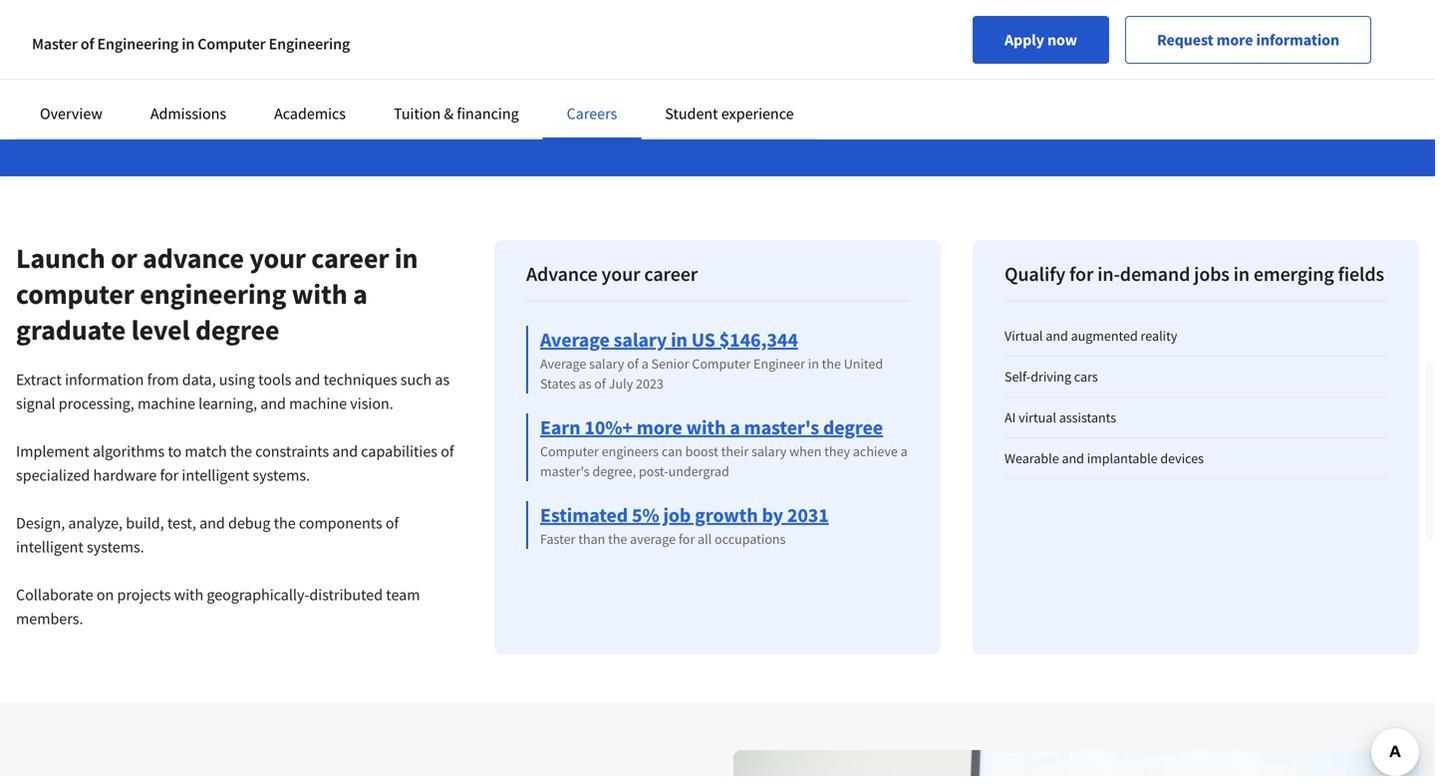 Task type: vqa. For each thing, say whether or not it's contained in the screenshot.
test,
yes



Task type: locate. For each thing, give the bounding box(es) containing it.
computer
[[198, 34, 266, 54], [692, 355, 751, 373], [540, 442, 599, 460]]

for inside implement algorithms to match the constraints and capabilities of specialized hardware for intelligent systems.
[[160, 465, 179, 485]]

academics
[[274, 104, 346, 124]]

intelligent down design,
[[16, 537, 84, 557]]

for left in-
[[1069, 262, 1094, 287]]

for
[[1069, 262, 1094, 287], [160, 465, 179, 485], [679, 530, 695, 548]]

now right apply at the top of the page
[[1047, 30, 1077, 50]]

0 horizontal spatial machine
[[138, 394, 195, 414]]

1 horizontal spatial now
[[1047, 30, 1077, 50]]

0 horizontal spatial request
[[16, 37, 72, 57]]

with up boost
[[686, 415, 726, 440]]

2 vertical spatial for
[[679, 530, 695, 548]]

the inside design, analyze, build, test, and debug the components of intelligent systems.
[[274, 513, 296, 533]]

hardware
[[93, 465, 157, 485]]

computer up admissions
[[198, 34, 266, 54]]

1 vertical spatial computer
[[692, 355, 751, 373]]

and inside design, analyze, build, test, and debug the components of intelligent systems.
[[199, 513, 225, 533]]

states
[[540, 375, 576, 393]]

1 horizontal spatial engineering
[[269, 34, 350, 54]]

with
[[292, 277, 347, 311], [686, 415, 726, 440], [174, 585, 203, 605]]

2 horizontal spatial computer
[[692, 355, 751, 373]]

1 vertical spatial average
[[540, 355, 586, 373]]

academics link
[[274, 104, 346, 124]]

and right tools
[[295, 370, 320, 390]]

in inside launch or advance your career in computer engineering with a graduate level degree
[[395, 241, 418, 276]]

2 horizontal spatial for
[[1069, 262, 1094, 287]]

1 horizontal spatial for
[[679, 530, 695, 548]]

information inside button
[[1256, 30, 1339, 50]]

degree up the "they"
[[823, 415, 883, 440]]

request for request info now
[[16, 37, 72, 57]]

the right the than
[[608, 530, 627, 548]]

distributed
[[309, 585, 383, 605]]

machine down from
[[138, 394, 195, 414]]

0 horizontal spatial your
[[250, 241, 306, 276]]

2 vertical spatial computer
[[540, 442, 599, 460]]

request inside request more information button
[[1157, 30, 1214, 50]]

the left united
[[822, 355, 841, 373]]

0 vertical spatial with
[[292, 277, 347, 311]]

0 horizontal spatial more
[[637, 415, 682, 440]]

for left all
[[679, 530, 695, 548]]

with inside collaborate on projects with geographically-distributed team members.
[[174, 585, 203, 605]]

systems. down analyze,
[[87, 537, 144, 557]]

master's
[[744, 415, 819, 440], [540, 462, 590, 480]]

a up the 2023 on the left
[[642, 355, 649, 373]]

0 horizontal spatial degree
[[195, 312, 280, 347]]

average
[[630, 530, 676, 548]]

2 average from the top
[[540, 355, 586, 373]]

0 horizontal spatial computer
[[198, 34, 266, 54]]

growth
[[695, 503, 758, 528]]

estimated 5% job growth by 2031 link
[[540, 503, 829, 528]]

estimated 5% job growth by 2031 faster than the average for all occupations
[[540, 503, 829, 548]]

0 horizontal spatial systems.
[[87, 537, 144, 557]]

master's up 'when'
[[744, 415, 819, 440]]

apply
[[1005, 30, 1044, 50]]

admissions
[[150, 104, 226, 124]]

0 horizontal spatial engineering
[[97, 34, 179, 54]]

in-
[[1097, 262, 1120, 287]]

request inside request info now button
[[16, 37, 72, 57]]

1 engineering from the left
[[97, 34, 179, 54]]

0 horizontal spatial career
[[311, 241, 389, 276]]

2031
[[787, 503, 829, 528]]

1 vertical spatial master's
[[540, 462, 590, 480]]

1 horizontal spatial computer
[[540, 442, 599, 460]]

and down tools
[[260, 394, 286, 414]]

design,
[[16, 513, 65, 533]]

learning,
[[198, 394, 257, 414]]

as right such
[[435, 370, 450, 390]]

the right 'match'
[[230, 441, 252, 461]]

of up "july"
[[627, 355, 639, 373]]

career
[[311, 241, 389, 276], [644, 262, 698, 287]]

0 horizontal spatial master's
[[540, 462, 590, 480]]

engineering
[[97, 34, 179, 54], [269, 34, 350, 54]]

1 vertical spatial more
[[637, 415, 682, 440]]

when
[[789, 442, 822, 460]]

0 horizontal spatial with
[[174, 585, 203, 605]]

1 vertical spatial degree
[[823, 415, 883, 440]]

design, analyze, build, test, and debug the components of intelligent systems.
[[16, 513, 399, 557]]

1 horizontal spatial master's
[[744, 415, 819, 440]]

intelligent inside design, analyze, build, test, and debug the components of intelligent systems.
[[16, 537, 84, 557]]

implantable
[[1087, 449, 1158, 467]]

2 horizontal spatial with
[[686, 415, 726, 440]]

your up engineering
[[250, 241, 306, 276]]

level
[[131, 312, 190, 347]]

processing,
[[59, 394, 134, 414]]

computer down earn
[[540, 442, 599, 460]]

job
[[663, 503, 691, 528]]

tuition
[[394, 104, 441, 124]]

and right 'constraints'
[[332, 441, 358, 461]]

1 horizontal spatial intelligent
[[182, 465, 249, 485]]

0 vertical spatial degree
[[195, 312, 280, 347]]

your
[[250, 241, 306, 276], [602, 262, 640, 287]]

as right states
[[579, 375, 591, 393]]

systems. down 'constraints'
[[253, 465, 310, 485]]

systems. inside implement algorithms to match the constraints and capabilities of specialized hardware for intelligent systems.
[[253, 465, 310, 485]]

and right virtual
[[1046, 327, 1068, 345]]

match
[[185, 441, 227, 461]]

machine down techniques
[[289, 394, 347, 414]]

degree inside launch or advance your career in computer engineering with a graduate level degree
[[195, 312, 280, 347]]

degree inside earn 10%+ more with a master's degree computer engineers can boost their salary when they achieve a master's degree, post-undergrad
[[823, 415, 883, 440]]

1 horizontal spatial as
[[579, 375, 591, 393]]

team
[[386, 585, 420, 605]]

test,
[[167, 513, 196, 533]]

0 horizontal spatial as
[[435, 370, 450, 390]]

engineering
[[140, 277, 286, 311]]

all
[[698, 530, 712, 548]]

apply now button
[[973, 16, 1109, 64]]

of left "july"
[[594, 375, 606, 393]]

your right advance
[[602, 262, 640, 287]]

collaborate on projects with geographically-distributed team members.
[[16, 585, 420, 629]]

jobs
[[1194, 262, 1230, 287]]

and inside implement algorithms to match the constraints and capabilities of specialized hardware for intelligent systems.
[[332, 441, 358, 461]]

geographically-
[[207, 585, 309, 605]]

0 vertical spatial systems.
[[253, 465, 310, 485]]

fields
[[1338, 262, 1384, 287]]

estimated
[[540, 503, 628, 528]]

analyze,
[[68, 513, 123, 533]]

data,
[[182, 370, 216, 390]]

request for request more information
[[1157, 30, 1214, 50]]

the right debug on the left of page
[[274, 513, 296, 533]]

1 vertical spatial with
[[686, 415, 726, 440]]

apply now
[[1005, 30, 1077, 50]]

1 vertical spatial information
[[65, 370, 144, 390]]

0 vertical spatial more
[[1217, 30, 1253, 50]]

1 vertical spatial systems.
[[87, 537, 144, 557]]

request more information button
[[1125, 16, 1371, 64]]

projects
[[117, 585, 171, 605]]

systems.
[[253, 465, 310, 485], [87, 537, 144, 557]]

info
[[76, 37, 103, 57]]

algorithms
[[93, 441, 165, 461]]

in
[[182, 34, 195, 54], [395, 241, 418, 276], [1233, 262, 1250, 287], [671, 327, 688, 352], [808, 355, 819, 373]]

for down 'to'
[[160, 465, 179, 485]]

of inside design, analyze, build, test, and debug the components of intelligent systems.
[[386, 513, 399, 533]]

earn 10%+ more with a master's degree link
[[540, 415, 883, 440]]

a right achieve
[[901, 442, 908, 460]]

with up techniques
[[292, 277, 347, 311]]

0 vertical spatial intelligent
[[182, 465, 249, 485]]

0 vertical spatial computer
[[198, 34, 266, 54]]

salary right their
[[751, 442, 787, 460]]

computer down us at the left of the page
[[692, 355, 751, 373]]

a inside launch or advance your career in computer engineering with a graduate level degree
[[353, 277, 367, 311]]

degree down engineering
[[195, 312, 280, 347]]

request
[[1157, 30, 1214, 50], [16, 37, 72, 57]]

extract
[[16, 370, 62, 390]]

1 horizontal spatial systems.
[[253, 465, 310, 485]]

debug
[[228, 513, 270, 533]]

1 vertical spatial for
[[160, 465, 179, 485]]

1 horizontal spatial more
[[1217, 30, 1253, 50]]

and right test,
[[199, 513, 225, 533]]

1 horizontal spatial your
[[602, 262, 640, 287]]

degree
[[195, 312, 280, 347], [823, 415, 883, 440]]

reality
[[1141, 327, 1177, 345]]

demand
[[1120, 262, 1190, 287]]

engineering up "academics" link
[[269, 34, 350, 54]]

with inside earn 10%+ more with a master's degree computer engineers can boost their salary when they achieve a master's degree, post-undergrad
[[686, 415, 726, 440]]

2 vertical spatial salary
[[751, 442, 787, 460]]

ai
[[1005, 409, 1016, 427]]

on
[[97, 585, 114, 605]]

by
[[762, 503, 783, 528]]

1 horizontal spatial request
[[1157, 30, 1214, 50]]

qualify
[[1005, 262, 1065, 287]]

collaborate
[[16, 585, 93, 605]]

1 vertical spatial intelligent
[[16, 537, 84, 557]]

$146,344
[[719, 327, 798, 352]]

and right wearable
[[1062, 449, 1084, 467]]

salary up "july"
[[589, 355, 624, 373]]

1 horizontal spatial information
[[1256, 30, 1339, 50]]

as
[[435, 370, 450, 390], [579, 375, 591, 393]]

their
[[721, 442, 749, 460]]

of right capabilities
[[441, 441, 454, 461]]

a up techniques
[[353, 277, 367, 311]]

0 horizontal spatial information
[[65, 370, 144, 390]]

emerging
[[1254, 262, 1334, 287]]

with right projects
[[174, 585, 203, 605]]

graduate
[[16, 312, 126, 347]]

using
[[219, 370, 255, 390]]

1 horizontal spatial with
[[292, 277, 347, 311]]

constraints
[[255, 441, 329, 461]]

0 horizontal spatial for
[[160, 465, 179, 485]]

0 vertical spatial average
[[540, 327, 610, 352]]

1 vertical spatial salary
[[589, 355, 624, 373]]

with inside launch or advance your career in computer engineering with a graduate level degree
[[292, 277, 347, 311]]

now right info
[[106, 37, 136, 57]]

intelligent down 'match'
[[182, 465, 249, 485]]

engineering right master
[[97, 34, 179, 54]]

0 vertical spatial information
[[1256, 30, 1339, 50]]

salary up senior at the left top of the page
[[614, 327, 667, 352]]

signal
[[16, 394, 55, 414]]

0 horizontal spatial intelligent
[[16, 537, 84, 557]]

1 horizontal spatial degree
[[823, 415, 883, 440]]

master's down earn
[[540, 462, 590, 480]]

such
[[400, 370, 432, 390]]

1 horizontal spatial machine
[[289, 394, 347, 414]]

techniques
[[323, 370, 397, 390]]

2 vertical spatial with
[[174, 585, 203, 605]]

wearable
[[1005, 449, 1059, 467]]

specialized
[[16, 465, 90, 485]]

of right components
[[386, 513, 399, 533]]

july
[[609, 375, 633, 393]]

embedded module image image
[[802, 0, 1311, 145]]

undergrad
[[668, 462, 729, 480]]

information
[[1256, 30, 1339, 50], [65, 370, 144, 390]]



Task type: describe. For each thing, give the bounding box(es) containing it.
with for master's
[[686, 415, 726, 440]]

5%
[[632, 503, 659, 528]]

engineer
[[753, 355, 805, 373]]

0 vertical spatial master's
[[744, 415, 819, 440]]

experience
[[721, 104, 794, 124]]

extract information from data, using tools and techniques such as signal processing, machine learning, and machine vision.
[[16, 370, 450, 414]]

the inside average salary in us $146,344 average salary of a senior computer engineer in the united states as of july 2023
[[822, 355, 841, 373]]

1 horizontal spatial career
[[644, 262, 698, 287]]

for inside 'estimated 5% job growth by 2031 faster than the average for all occupations'
[[679, 530, 695, 548]]

more inside button
[[1217, 30, 1253, 50]]

can
[[662, 442, 682, 460]]

achieve
[[853, 442, 898, 460]]

cars
[[1074, 368, 1098, 386]]

10%+
[[584, 415, 633, 440]]

computer inside average salary in us $146,344 average salary of a senior computer engineer in the united states as of july 2023
[[692, 355, 751, 373]]

ai virtual assistants
[[1005, 409, 1116, 427]]

a up their
[[730, 415, 740, 440]]

request info now
[[16, 37, 136, 57]]

as inside average salary in us $146,344 average salary of a senior computer engineer in the united states as of july 2023
[[579, 375, 591, 393]]

a inside average salary in us $146,344 average salary of a senior computer engineer in the united states as of july 2023
[[642, 355, 649, 373]]

request more information
[[1157, 30, 1339, 50]]

united
[[844, 355, 883, 373]]

advance
[[143, 241, 244, 276]]

1 machine from the left
[[138, 394, 195, 414]]

advance
[[526, 262, 598, 287]]

request info now button
[[0, 23, 152, 71]]

from
[[147, 370, 179, 390]]

1 average from the top
[[540, 327, 610, 352]]

virtual
[[1019, 409, 1056, 427]]

salary inside earn 10%+ more with a master's degree computer engineers can boost their salary when they achieve a master's degree, post-undergrad
[[751, 442, 787, 460]]

the inside implement algorithms to match the constraints and capabilities of specialized hardware for intelligent systems.
[[230, 441, 252, 461]]

wearable and implantable devices
[[1005, 449, 1204, 467]]

0 horizontal spatial now
[[106, 37, 136, 57]]

information inside extract information from data, using tools and techniques such as signal processing, machine learning, and machine vision.
[[65, 370, 144, 390]]

components
[[299, 513, 382, 533]]

student experience
[[665, 104, 794, 124]]

to
[[168, 441, 182, 461]]

with for distributed
[[174, 585, 203, 605]]

master of engineering in computer engineering
[[32, 34, 350, 54]]

virtual
[[1005, 327, 1043, 345]]

2 engineering from the left
[[269, 34, 350, 54]]

admissions link
[[150, 104, 226, 124]]

intelligent inside implement algorithms to match the constraints and capabilities of specialized hardware for intelligent systems.
[[182, 465, 249, 485]]

average salary in us $146,344 average salary of a senior computer engineer in the united states as of july 2023
[[540, 327, 883, 393]]

&
[[444, 104, 454, 124]]

capabilities
[[361, 441, 437, 461]]

2 machine from the left
[[289, 394, 347, 414]]

implement
[[16, 441, 89, 461]]

of inside implement algorithms to match the constraints and capabilities of specialized hardware for intelligent systems.
[[441, 441, 454, 461]]

engineers
[[602, 442, 659, 460]]

degree,
[[592, 462, 636, 480]]

faster
[[540, 530, 575, 548]]

tuition & financing
[[394, 104, 519, 124]]

0 vertical spatial for
[[1069, 262, 1094, 287]]

self-driving cars
[[1005, 368, 1098, 386]]

launch
[[16, 241, 105, 276]]

tools
[[258, 370, 291, 390]]

computer
[[16, 277, 134, 311]]

overview
[[40, 104, 102, 124]]

earn
[[540, 415, 581, 440]]

qualify for in-demand jobs in emerging fields
[[1005, 262, 1384, 287]]

self-
[[1005, 368, 1031, 386]]

boost
[[685, 442, 718, 460]]

career inside launch or advance your career in computer engineering with a graduate level degree
[[311, 241, 389, 276]]

virtual and augmented reality
[[1005, 327, 1177, 345]]

tuition & financing link
[[394, 104, 519, 124]]

overview link
[[40, 104, 102, 124]]

0 vertical spatial salary
[[614, 327, 667, 352]]

earn 10%+ more with a master's degree computer engineers can boost their salary when they achieve a master's degree, post-undergrad
[[540, 415, 908, 480]]

more inside earn 10%+ more with a master's degree computer engineers can boost their salary when they achieve a master's degree, post-undergrad
[[637, 415, 682, 440]]

occupations
[[715, 530, 786, 548]]

build,
[[126, 513, 164, 533]]

driving
[[1031, 368, 1071, 386]]

assistants
[[1059, 409, 1116, 427]]

launch or advance your career in computer engineering with a graduate level degree
[[16, 241, 418, 347]]

systems. inside design, analyze, build, test, and debug the components of intelligent systems.
[[87, 537, 144, 557]]

of right master
[[81, 34, 94, 54]]

advance your career
[[526, 262, 698, 287]]

senior
[[651, 355, 689, 373]]

members.
[[16, 609, 83, 629]]

student experience link
[[665, 104, 794, 124]]

than
[[578, 530, 605, 548]]

as inside extract information from data, using tools and techniques such as signal processing, machine learning, and machine vision.
[[435, 370, 450, 390]]

implement algorithms to match the constraints and capabilities of specialized hardware for intelligent systems.
[[16, 441, 454, 485]]

post-
[[639, 462, 668, 480]]

your inside launch or advance your career in computer engineering with a graduate level degree
[[250, 241, 306, 276]]

financing
[[457, 104, 519, 124]]

or
[[111, 241, 137, 276]]

master
[[32, 34, 77, 54]]

careers
[[567, 104, 617, 124]]

computer inside earn 10%+ more with a master's degree computer engineers can boost their salary when they achieve a master's degree, post-undergrad
[[540, 442, 599, 460]]

vision.
[[350, 394, 393, 414]]

devices
[[1160, 449, 1204, 467]]

the inside 'estimated 5% job growth by 2031 faster than the average for all occupations'
[[608, 530, 627, 548]]



